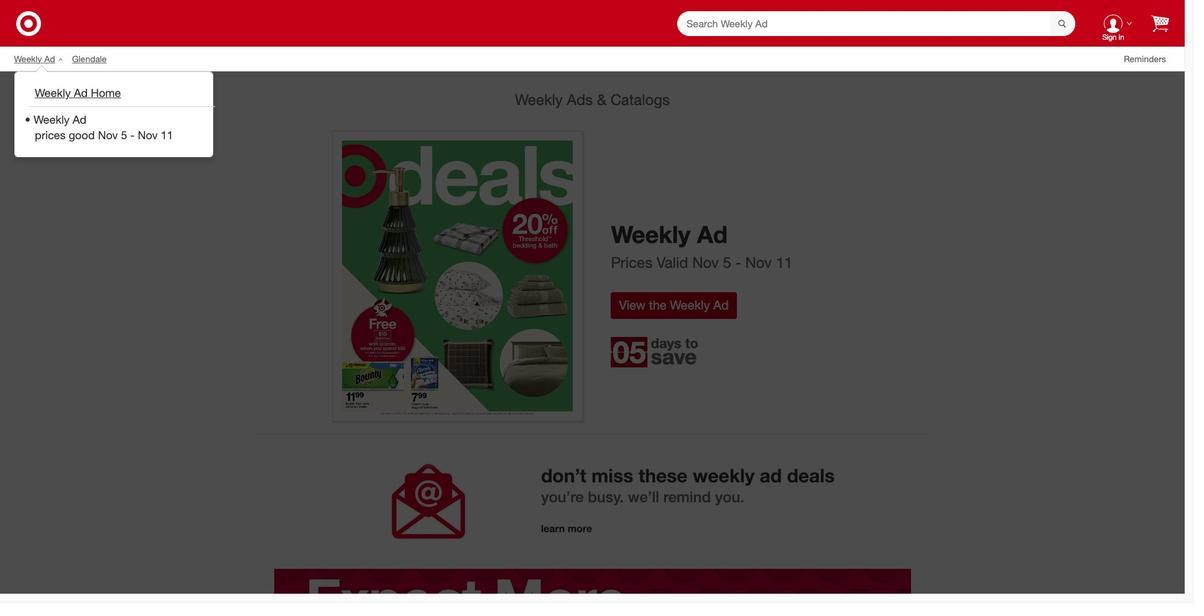 Task type: locate. For each thing, give the bounding box(es) containing it.
Search Weekly Ad search field
[[678, 11, 1076, 37]]

weekly inside weekly ad prices valid nov 5 - nov 11
[[611, 220, 691, 249]]

weekly ad prices good nov 5 - nov 11
[[34, 112, 173, 142]]

weekly inside 'link'
[[14, 53, 42, 64]]

ad inside weekly ad prices valid nov 5 - nov 11
[[697, 220, 728, 249]]

glendale
[[72, 53, 107, 64]]

- inside weekly ad prices valid nov 5 - nov 11
[[736, 253, 742, 272]]

go to target.com image
[[16, 11, 41, 36]]

1 vertical spatial -
[[736, 253, 742, 272]]

home
[[91, 86, 121, 100]]

good
[[69, 128, 95, 142]]

weekly right the
[[670, 298, 710, 313]]

nov
[[98, 128, 118, 142], [138, 128, 158, 142], [693, 253, 719, 272], [746, 253, 772, 272]]

&
[[597, 90, 607, 109]]

ad inside weekly ad prices good nov 5 - nov 11
[[73, 112, 87, 126]]

weekly for weekly ad prices good nov 5 - nov 11
[[34, 112, 69, 126]]

form
[[678, 11, 1076, 37]]

sign in
[[1103, 33, 1125, 42]]

1 horizontal spatial 5
[[723, 253, 732, 272]]

0 horizontal spatial 5
[[121, 128, 127, 142]]

- for weekly ad prices good nov 5 - nov 11
[[130, 128, 135, 142]]

weekly up prices
[[611, 220, 691, 249]]

weekly for weekly ad
[[14, 53, 42, 64]]

1 horizontal spatial 11
[[776, 253, 793, 272]]

5 down weekly ad home link
[[121, 128, 127, 142]]

sign
[[1103, 33, 1117, 42]]

0 horizontal spatial 11
[[161, 128, 173, 142]]

ad for weekly ad prices good nov 5 - nov 11
[[73, 112, 87, 126]]

11
[[161, 128, 173, 142], [776, 253, 793, 272]]

to
[[686, 335, 699, 352]]

0 horizontal spatial -
[[130, 128, 135, 142]]

weekly up "prices"
[[34, 112, 69, 126]]

ad for weekly ad home
[[74, 86, 88, 100]]

view the weekly ad button
[[611, 293, 737, 319]]

save
[[651, 344, 697, 370]]

ad for weekly ad prices valid nov 5 - nov 11
[[697, 220, 728, 249]]

weekly left ads
[[515, 90, 563, 109]]

view
[[619, 298, 646, 313]]

weekly inside weekly ad prices good nov 5 - nov 11
[[34, 112, 69, 126]]

1 horizontal spatial -
[[736, 253, 742, 272]]

0 vertical spatial 5
[[121, 128, 127, 142]]

view the weekly ad image
[[332, 131, 583, 422]]

1 vertical spatial 5
[[723, 253, 732, 272]]

11 inside weekly ad prices valid nov 5 - nov 11
[[776, 253, 793, 272]]

05
[[613, 334, 646, 370]]

weekly down go to target.com icon
[[14, 53, 42, 64]]

weekly for weekly ad home
[[35, 86, 71, 100]]

view your cart on target.com image
[[1152, 15, 1170, 32]]

0 vertical spatial 11
[[161, 128, 173, 142]]

prices
[[611, 253, 653, 272]]

weekly ad prices valid nov 5 - nov 11
[[611, 220, 793, 272]]

weekly down weekly ad 'link'
[[35, 86, 71, 100]]

- inside weekly ad prices good nov 5 - nov 11
[[130, 128, 135, 142]]

weekly
[[14, 53, 42, 64], [35, 86, 71, 100], [515, 90, 563, 109], [34, 112, 69, 126], [611, 220, 691, 249], [670, 298, 710, 313]]

ad
[[44, 53, 55, 64], [74, 86, 88, 100], [73, 112, 87, 126], [697, 220, 728, 249], [714, 298, 729, 313]]

11 inside weekly ad prices good nov 5 - nov 11
[[161, 128, 173, 142]]

5 right valid
[[723, 253, 732, 272]]

ad for weekly ad
[[44, 53, 55, 64]]

0 vertical spatial -
[[130, 128, 135, 142]]

5 inside weekly ad prices good nov 5 - nov 11
[[121, 128, 127, 142]]

weekly ad link
[[14, 53, 72, 65]]

11 for weekly ad prices valid nov 5 - nov 11
[[776, 253, 793, 272]]

1 vertical spatial 11
[[776, 253, 793, 272]]

5 inside weekly ad prices valid nov 5 - nov 11
[[723, 253, 732, 272]]

in
[[1119, 33, 1125, 42]]

ad inside 'link'
[[44, 53, 55, 64]]

5
[[121, 128, 127, 142], [723, 253, 732, 272]]

-
[[130, 128, 135, 142], [736, 253, 742, 272]]



Task type: vqa. For each thing, say whether or not it's contained in the screenshot.
Items related to $5
no



Task type: describe. For each thing, give the bounding box(es) containing it.
glendale link
[[72, 53, 116, 65]]

the
[[649, 298, 667, 313]]

weekly ads & catalogs
[[515, 90, 670, 109]]

catalogs
[[611, 90, 670, 109]]

view the weekly ad
[[619, 298, 729, 313]]

weekly ad
[[14, 53, 55, 64]]

reminders
[[1124, 53, 1167, 64]]

reminders link
[[1124, 53, 1176, 65]]

weekly inside button
[[670, 298, 710, 313]]

don't miss these weekly ad deals. you're busy. we'll remind you. sign up now. image
[[268, 435, 917, 569]]

weekly ad home
[[35, 86, 121, 100]]

expect more than ever before. low prices today and every day on thousands of items. image
[[274, 569, 911, 604]]

5 for weekly ad prices good nov 5 - nov 11
[[121, 128, 127, 142]]

05 days to
[[613, 334, 699, 370]]

days
[[651, 335, 682, 352]]

11 for weekly ad prices good nov 5 - nov 11
[[161, 128, 173, 142]]

weekly ad home link
[[29, 80, 215, 107]]

5 for weekly ad prices valid nov 5 - nov 11
[[723, 253, 732, 272]]

ads
[[567, 90, 593, 109]]

ad inside button
[[714, 298, 729, 313]]

valid
[[657, 253, 688, 272]]

sign in link
[[1095, 4, 1133, 43]]

- for weekly ad prices valid nov 5 - nov 11
[[736, 253, 742, 272]]

weekly for weekly ad prices valid nov 5 - nov 11
[[611, 220, 691, 249]]

weekly for weekly ads & catalogs
[[515, 90, 563, 109]]

prices
[[35, 128, 66, 142]]



